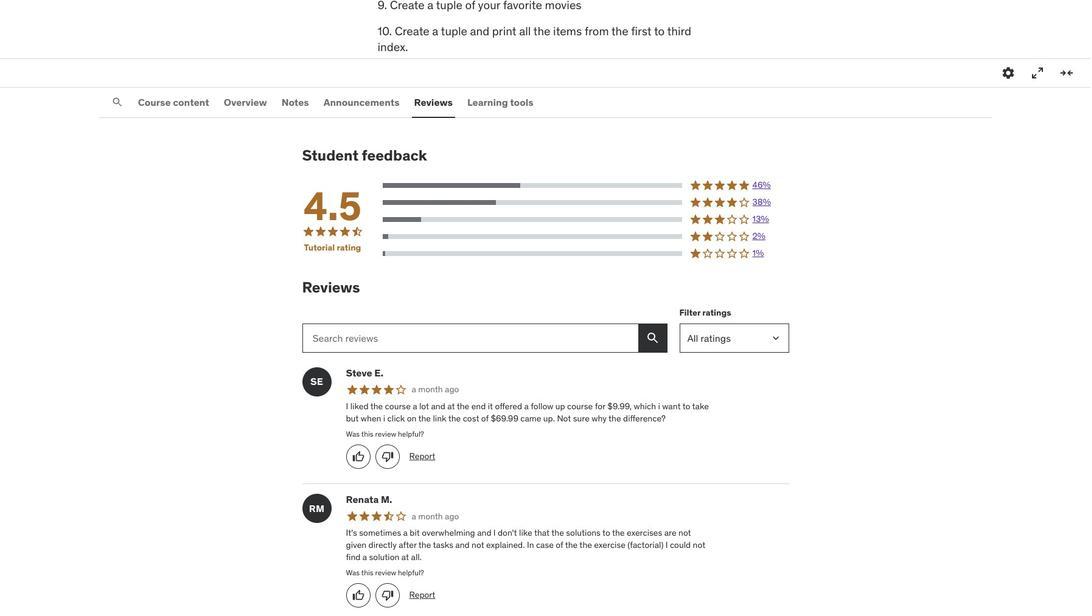 Task type: vqa. For each thing, say whether or not it's contained in the screenshot.
the bottom Report
yes



Task type: locate. For each thing, give the bounding box(es) containing it.
at left all.
[[402, 552, 409, 563]]

1 a month ago from the top
[[412, 384, 459, 395]]

tutorial rating
[[304, 242, 361, 253]]

46% button
[[383, 180, 789, 192]]

2 report from the top
[[409, 590, 436, 601]]

at
[[448, 401, 455, 412], [402, 552, 409, 563]]

renata m.
[[346, 494, 392, 506]]

of down it
[[481, 413, 489, 424]]

1 horizontal spatial reviews
[[414, 96, 453, 108]]

first
[[632, 24, 652, 38]]

46%
[[753, 180, 771, 191]]

to left take
[[683, 401, 691, 412]]

Search reviews text field
[[302, 324, 638, 353]]

1 vertical spatial report
[[409, 590, 436, 601]]

to up exercise
[[603, 528, 611, 539]]

0 vertical spatial ago
[[445, 384, 459, 395]]

and left print at the left of page
[[470, 24, 490, 38]]

and inside 10. create a tuple and print all the items from the first to third index.
[[470, 24, 490, 38]]

helpful? for e.
[[398, 430, 424, 439]]

filter
[[680, 307, 701, 318]]

0 vertical spatial report
[[409, 451, 436, 462]]

renata
[[346, 494, 379, 506]]

course
[[385, 401, 411, 412], [567, 401, 593, 412]]

a left lot
[[413, 401, 417, 412]]

report button for renata m.
[[409, 590, 436, 602]]

i left the want
[[658, 401, 660, 412]]

review down solution
[[375, 569, 396, 578]]

2 was from the top
[[346, 569, 360, 578]]

ratings
[[703, 307, 732, 318]]

reviews left learning
[[414, 96, 453, 108]]

not
[[679, 528, 691, 539], [472, 540, 484, 551], [693, 540, 706, 551]]

was for se
[[346, 430, 360, 439]]

tutorial
[[304, 242, 335, 253]]

helpful?
[[398, 430, 424, 439], [398, 569, 424, 578]]

0 vertical spatial of
[[481, 413, 489, 424]]

1 vertical spatial report button
[[409, 590, 436, 602]]

in
[[527, 540, 534, 551]]

2 vertical spatial to
[[603, 528, 611, 539]]

follow
[[531, 401, 554, 412]]

1 vertical spatial this
[[362, 569, 374, 578]]

this down solution
[[362, 569, 374, 578]]

1 horizontal spatial at
[[448, 401, 455, 412]]

i
[[658, 401, 660, 412], [383, 413, 386, 424]]

helpful? down all.
[[398, 569, 424, 578]]

feedback
[[362, 146, 427, 165]]

which
[[634, 401, 656, 412]]

of inside it's sometimes a bit overwhelming and i don't like that the solutions to the exercises are not given directly after the tasks and not explained. in case of the the exercise (factorial) i could not find a solution at all.
[[556, 540, 563, 551]]

1 vertical spatial ago
[[445, 511, 459, 522]]

sometimes
[[359, 528, 401, 539]]

0 horizontal spatial i
[[346, 401, 348, 412]]

1 month from the top
[[418, 384, 443, 395]]

month up lot
[[418, 384, 443, 395]]

1 horizontal spatial course
[[567, 401, 593, 412]]

a month ago up overwhelming
[[412, 511, 459, 522]]

1 ago from the top
[[445, 384, 459, 395]]

0 vertical spatial was this review helpful?
[[346, 430, 424, 439]]

1 vertical spatial to
[[683, 401, 691, 412]]

sure
[[573, 413, 590, 424]]

1 course from the left
[[385, 401, 411, 412]]

to inside it's sometimes a bit overwhelming and i don't like that the solutions to the exercises are not given directly after the tasks and not explained. in case of the the exercise (factorial) i could not find a solution at all.
[[603, 528, 611, 539]]

2 horizontal spatial i
[[666, 540, 668, 551]]

0 vertical spatial a month ago
[[412, 384, 459, 395]]

ago for e.
[[445, 384, 459, 395]]

13% button
[[383, 214, 789, 226]]

report button right mark as unhelpful icon
[[409, 451, 436, 463]]

a month ago up lot
[[412, 384, 459, 395]]

to right first
[[654, 24, 665, 38]]

learning tools
[[468, 96, 534, 108]]

0 horizontal spatial of
[[481, 413, 489, 424]]

2 month from the top
[[418, 511, 443, 522]]

not
[[557, 413, 571, 424]]

filter ratings
[[680, 307, 732, 318]]

1 horizontal spatial of
[[556, 540, 563, 551]]

0 horizontal spatial reviews
[[302, 278, 360, 297]]

2 a month ago from the top
[[412, 511, 459, 522]]

a up 'bit'
[[412, 511, 416, 522]]

month
[[418, 384, 443, 395], [418, 511, 443, 522]]

1 horizontal spatial i
[[494, 528, 496, 539]]

items
[[553, 24, 582, 38]]

not up could
[[679, 528, 691, 539]]

ago
[[445, 384, 459, 395], [445, 511, 459, 522]]

index.
[[378, 40, 408, 54]]

1 report button from the top
[[409, 451, 436, 463]]

1%
[[753, 248, 764, 259]]

1 vertical spatial i
[[383, 413, 386, 424]]

1 this from the top
[[362, 430, 374, 439]]

0 vertical spatial to
[[654, 24, 665, 38]]

$9.99,
[[608, 401, 632, 412]]

link
[[433, 413, 447, 424]]

student feedback
[[302, 146, 427, 165]]

offered
[[495, 401, 522, 412]]

learning
[[468, 96, 508, 108]]

case
[[536, 540, 554, 551]]

submit search image
[[646, 331, 660, 346]]

1 vertical spatial was
[[346, 569, 360, 578]]

this down when
[[362, 430, 374, 439]]

end
[[472, 401, 486, 412]]

report button right mark as unhelpful image
[[409, 590, 436, 602]]

was down but
[[346, 430, 360, 439]]

i left "liked" on the bottom of the page
[[346, 401, 348, 412]]

of
[[481, 413, 489, 424], [556, 540, 563, 551]]

helpful? down on
[[398, 430, 424, 439]]

like
[[519, 528, 533, 539]]

2 ago from the top
[[445, 511, 459, 522]]

0 vertical spatial was
[[346, 430, 360, 439]]

1 vertical spatial review
[[375, 569, 396, 578]]

2 was this review helpful? from the top
[[346, 569, 424, 578]]

search image
[[111, 96, 123, 109]]

exercises
[[627, 528, 663, 539]]

but
[[346, 413, 359, 424]]

0 horizontal spatial at
[[402, 552, 409, 563]]

0 horizontal spatial to
[[603, 528, 611, 539]]

and up the link
[[431, 401, 446, 412]]

liked
[[350, 401, 369, 412]]

1 vertical spatial i
[[494, 528, 496, 539]]

report
[[409, 451, 436, 462], [409, 590, 436, 601]]

a left tuple
[[432, 24, 439, 38]]

to
[[654, 24, 665, 38], [683, 401, 691, 412], [603, 528, 611, 539]]

2 helpful? from the top
[[398, 569, 424, 578]]

ago up the link
[[445, 384, 459, 395]]

steve
[[346, 367, 372, 379]]

1 vertical spatial reviews
[[302, 278, 360, 297]]

course up click
[[385, 401, 411, 412]]

for
[[595, 401, 606, 412]]

lot
[[419, 401, 429, 412]]

i down are
[[666, 540, 668, 551]]

0 vertical spatial review
[[375, 430, 396, 439]]

at right lot
[[448, 401, 455, 412]]

i
[[346, 401, 348, 412], [494, 528, 496, 539], [666, 540, 668, 551]]

2 horizontal spatial not
[[693, 540, 706, 551]]

and
[[470, 24, 490, 38], [431, 401, 446, 412], [477, 528, 492, 539], [456, 540, 470, 551]]

reviews
[[414, 96, 453, 108], [302, 278, 360, 297]]

the
[[534, 24, 551, 38], [612, 24, 629, 38], [371, 401, 383, 412], [457, 401, 470, 412], [419, 413, 431, 424], [449, 413, 461, 424], [609, 413, 621, 424], [552, 528, 564, 539], [612, 528, 625, 539], [419, 540, 431, 551], [565, 540, 578, 551], [580, 540, 592, 551]]

0 vertical spatial i
[[346, 401, 348, 412]]

was this review helpful? down click
[[346, 430, 424, 439]]

i left don't
[[494, 528, 496, 539]]

0 horizontal spatial i
[[383, 413, 386, 424]]

1 review from the top
[[375, 430, 396, 439]]

fullscreen image
[[1031, 66, 1045, 81]]

content
[[173, 96, 209, 108]]

1 vertical spatial at
[[402, 552, 409, 563]]

was this review helpful?
[[346, 430, 424, 439], [346, 569, 424, 578]]

tasks
[[433, 540, 454, 551]]

1 horizontal spatial i
[[658, 401, 660, 412]]

0 vertical spatial month
[[418, 384, 443, 395]]

se
[[311, 376, 323, 388]]

0 vertical spatial i
[[658, 401, 660, 412]]

don't
[[498, 528, 517, 539]]

not left the explained.
[[472, 540, 484, 551]]

month up 'bit'
[[418, 511, 443, 522]]

of right case
[[556, 540, 563, 551]]

was down find in the bottom of the page
[[346, 569, 360, 578]]

0 horizontal spatial course
[[385, 401, 411, 412]]

$69.99
[[491, 413, 519, 424]]

review
[[375, 430, 396, 439], [375, 569, 396, 578]]

0 horizontal spatial not
[[472, 540, 484, 551]]

was this review helpful? for m.
[[346, 569, 424, 578]]

1 horizontal spatial to
[[654, 24, 665, 38]]

1 vertical spatial of
[[556, 540, 563, 551]]

to inside 10. create a tuple and print all the items from the first to third index.
[[654, 24, 665, 38]]

1 report from the top
[[409, 451, 436, 462]]

1 helpful? from the top
[[398, 430, 424, 439]]

0 vertical spatial helpful?
[[398, 430, 424, 439]]

overview button
[[221, 88, 270, 117]]

38%
[[753, 197, 771, 208]]

1 vertical spatial was this review helpful?
[[346, 569, 424, 578]]

1 vertical spatial a month ago
[[412, 511, 459, 522]]

1 was from the top
[[346, 430, 360, 439]]

0 vertical spatial this
[[362, 430, 374, 439]]

1 was this review helpful? from the top
[[346, 430, 424, 439]]

0 vertical spatial at
[[448, 401, 455, 412]]

all
[[519, 24, 531, 38]]

ago up overwhelming
[[445, 511, 459, 522]]

2 report button from the top
[[409, 590, 436, 602]]

difference?
[[623, 413, 666, 424]]

a up came
[[524, 401, 529, 412]]

1 vertical spatial helpful?
[[398, 569, 424, 578]]

of inside i liked the course a lot and at the end it offered a follow up course for $9.99, which i want to take but when i click on the link the cost of $69.99 came up. not sure why the difference?
[[481, 413, 489, 424]]

2 review from the top
[[375, 569, 396, 578]]

course up sure
[[567, 401, 593, 412]]

not right could
[[693, 540, 706, 551]]

and inside i liked the course a lot and at the end it offered a follow up course for $9.99, which i want to take but when i click on the link the cost of $69.99 came up. not sure why the difference?
[[431, 401, 446, 412]]

0 vertical spatial reviews
[[414, 96, 453, 108]]

1 vertical spatial month
[[418, 511, 443, 522]]

report right mark as unhelpful icon
[[409, 451, 436, 462]]

reviews down tutorial rating
[[302, 278, 360, 297]]

a month ago for e.
[[412, 384, 459, 395]]

i left click
[[383, 413, 386, 424]]

2 horizontal spatial to
[[683, 401, 691, 412]]

report for e.
[[409, 451, 436, 462]]

report right mark as unhelpful image
[[409, 590, 436, 601]]

reviews inside button
[[414, 96, 453, 108]]

exercise
[[594, 540, 626, 551]]

notes
[[282, 96, 309, 108]]

was this review helpful? down solution
[[346, 569, 424, 578]]

a inside 10. create a tuple and print all the items from the first to third index.
[[432, 24, 439, 38]]

2 this from the top
[[362, 569, 374, 578]]

review down click
[[375, 430, 396, 439]]

0 vertical spatial report button
[[409, 451, 436, 463]]



Task type: describe. For each thing, give the bounding box(es) containing it.
ago for m.
[[445, 511, 459, 522]]

m.
[[381, 494, 392, 506]]

announcements button
[[321, 88, 402, 117]]

bit
[[410, 528, 420, 539]]

rm
[[309, 503, 325, 515]]

month for renata m.
[[418, 511, 443, 522]]

create
[[395, 24, 430, 38]]

at inside it's sometimes a bit overwhelming and i don't like that the solutions to the exercises are not given directly after the tasks and not explained. in case of the the exercise (factorial) i could not find a solution at all.
[[402, 552, 409, 563]]

10. create a tuple and print all the items from the first to third index.
[[378, 24, 692, 54]]

10.
[[378, 24, 392, 38]]

2 course from the left
[[567, 401, 593, 412]]

it's
[[346, 528, 357, 539]]

tools
[[510, 96, 534, 108]]

rating
[[337, 242, 361, 253]]

2 vertical spatial i
[[666, 540, 668, 551]]

tuple
[[441, 24, 468, 38]]

38% button
[[383, 197, 789, 209]]

when
[[361, 413, 381, 424]]

it
[[488, 401, 493, 412]]

explained.
[[486, 540, 525, 551]]

e.
[[375, 367, 384, 379]]

why
[[592, 413, 607, 424]]

exit expanded view image
[[1060, 66, 1075, 81]]

find
[[346, 552, 361, 563]]

1% button
[[383, 248, 789, 260]]

this for renata
[[362, 569, 374, 578]]

2%
[[753, 231, 766, 242]]

reviews button
[[412, 88, 455, 117]]

on
[[407, 413, 417, 424]]

after
[[399, 540, 417, 551]]

up.
[[544, 413, 555, 424]]

notes button
[[279, 88, 312, 117]]

month for steve e.
[[418, 384, 443, 395]]

report for m.
[[409, 590, 436, 601]]

report button for steve e.
[[409, 451, 436, 463]]

to inside i liked the course a lot and at the end it offered a follow up course for $9.99, which i want to take but when i click on the link the cost of $69.99 came up. not sure why the difference?
[[683, 401, 691, 412]]

third
[[668, 24, 692, 38]]

solution
[[369, 552, 400, 563]]

settings image
[[1001, 66, 1016, 81]]

from
[[585, 24, 609, 38]]

course content
[[138, 96, 209, 108]]

cost
[[463, 413, 479, 424]]

1 horizontal spatial not
[[679, 528, 691, 539]]

13%
[[753, 214, 769, 225]]

and left don't
[[477, 528, 492, 539]]

and down overwhelming
[[456, 540, 470, 551]]

solutions
[[566, 528, 601, 539]]

directly
[[369, 540, 397, 551]]

overwhelming
[[422, 528, 475, 539]]

course
[[138, 96, 171, 108]]

given
[[346, 540, 367, 551]]

steve e.
[[346, 367, 384, 379]]

it's sometimes a bit overwhelming and i don't like that the solutions to the exercises are not given directly after the tasks and not explained. in case of the the exercise (factorial) i could not find a solution at all.
[[346, 528, 706, 563]]

a month ago for m.
[[412, 511, 459, 522]]

review for e.
[[375, 430, 396, 439]]

are
[[665, 528, 677, 539]]

this for steve
[[362, 430, 374, 439]]

could
[[670, 540, 691, 551]]

mark as unhelpful image
[[381, 590, 394, 602]]

a right find in the bottom of the page
[[363, 552, 367, 563]]

to for 10. create a tuple and print all the items from the first to third index.
[[654, 24, 665, 38]]

mark as unhelpful image
[[381, 451, 394, 463]]

at inside i liked the course a lot and at the end it offered a follow up course for $9.99, which i want to take but when i click on the link the cost of $69.99 came up. not sure why the difference?
[[448, 401, 455, 412]]

to for it's sometimes a bit overwhelming and i don't like that the solutions to the exercises are not given directly after the tasks and not explained. in case of the the exercise (factorial) i could not find a solution at all.
[[603, 528, 611, 539]]

a left 'bit'
[[403, 528, 408, 539]]

all.
[[411, 552, 422, 563]]

student
[[302, 146, 359, 165]]

announcements
[[324, 96, 400, 108]]

i inside i liked the course a lot and at the end it offered a follow up course for $9.99, which i want to take but when i click on the link the cost of $69.99 came up. not sure why the difference?
[[346, 401, 348, 412]]

(factorial)
[[628, 540, 664, 551]]

course content button
[[136, 88, 212, 117]]

2% button
[[383, 231, 789, 243]]

mark as helpful image
[[352, 451, 364, 463]]

that
[[534, 528, 550, 539]]

learning tools button
[[465, 88, 536, 117]]

came
[[521, 413, 542, 424]]

up
[[556, 401, 565, 412]]

helpful? for m.
[[398, 569, 424, 578]]

mark as helpful image
[[352, 590, 364, 602]]

take
[[693, 401, 709, 412]]

was for rm
[[346, 569, 360, 578]]

print
[[492, 24, 517, 38]]

was this review helpful? for e.
[[346, 430, 424, 439]]

click
[[388, 413, 405, 424]]

i liked the course a lot and at the end it offered a follow up course for $9.99, which i want to take but when i click on the link the cost of $69.99 came up. not sure why the difference?
[[346, 401, 709, 424]]

review for m.
[[375, 569, 396, 578]]

overview
[[224, 96, 267, 108]]

4.5
[[304, 182, 362, 231]]

a up on
[[412, 384, 416, 395]]



